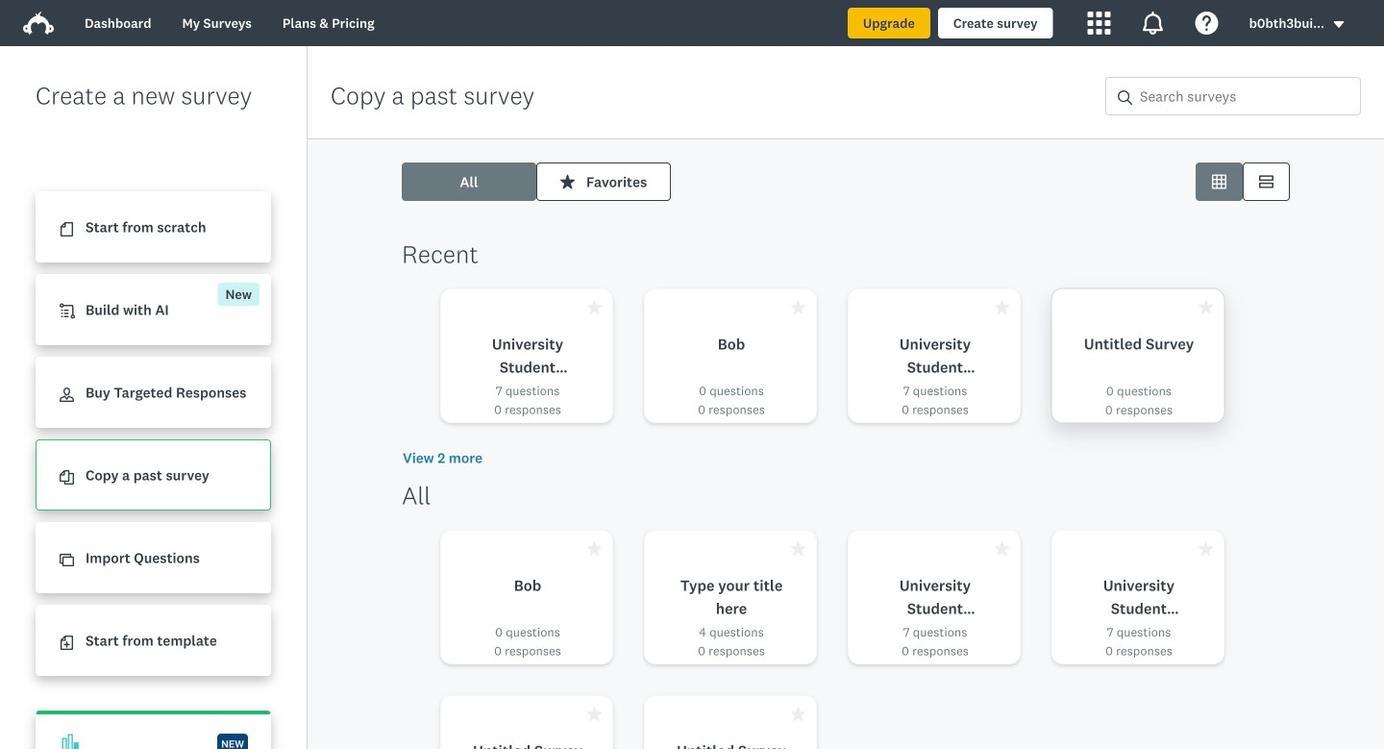 Task type: describe. For each thing, give the bounding box(es) containing it.
help icon image
[[1196, 12, 1219, 35]]

2 starfilled image from the left
[[791, 541, 806, 556]]

grid image
[[1213, 175, 1227, 189]]

clone image
[[60, 553, 74, 568]]

search image
[[1118, 90, 1133, 105]]



Task type: vqa. For each thing, say whether or not it's contained in the screenshot.
Document icon
yes



Task type: locate. For each thing, give the bounding box(es) containing it.
1 starfilled image from the left
[[588, 541, 602, 556]]

2 brand logo image from the top
[[23, 12, 54, 35]]

starfilled image
[[561, 175, 575, 189], [1202, 298, 1217, 313], [588, 300, 602, 314], [791, 300, 806, 314], [995, 300, 1010, 314], [995, 541, 1010, 556], [588, 707, 602, 721], [791, 707, 806, 721]]

documentplus image
[[60, 636, 74, 650]]

user image
[[60, 388, 74, 402]]

1 brand logo image from the top
[[23, 8, 54, 38]]

Search surveys field
[[1133, 78, 1361, 114]]

textboxmultiple image
[[1260, 175, 1274, 189]]

dropdown arrow icon image
[[1333, 18, 1346, 31], [1335, 21, 1345, 28]]

notification center icon image
[[1142, 12, 1165, 35]]

2 horizontal spatial starfilled image
[[1199, 541, 1214, 556]]

0 horizontal spatial starfilled image
[[588, 541, 602, 556]]

1 horizontal spatial starfilled image
[[791, 541, 806, 556]]

document image
[[60, 222, 74, 237]]

brand logo image
[[23, 8, 54, 38], [23, 12, 54, 35]]

documentclone image
[[60, 470, 74, 485]]

starfilled image
[[588, 541, 602, 556], [791, 541, 806, 556], [1199, 541, 1214, 556]]

3 starfilled image from the left
[[1199, 541, 1214, 556]]

products icon image
[[1088, 12, 1111, 35], [1088, 12, 1111, 35]]



